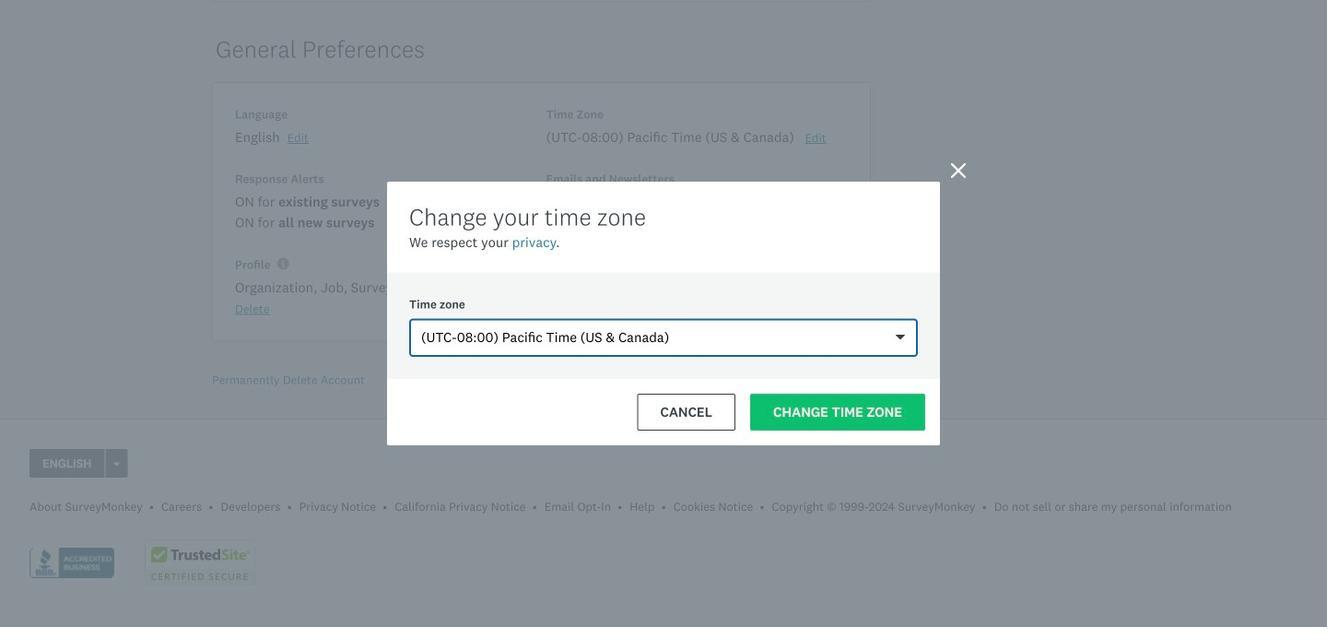 Task type: vqa. For each thing, say whether or not it's contained in the screenshot.
Brand logo
no



Task type: describe. For each thing, give the bounding box(es) containing it.
trustedsite helps keep you safe from identity theft, credit card fraud, spyware, spam, viruses and online scams image
[[145, 539, 255, 586]]



